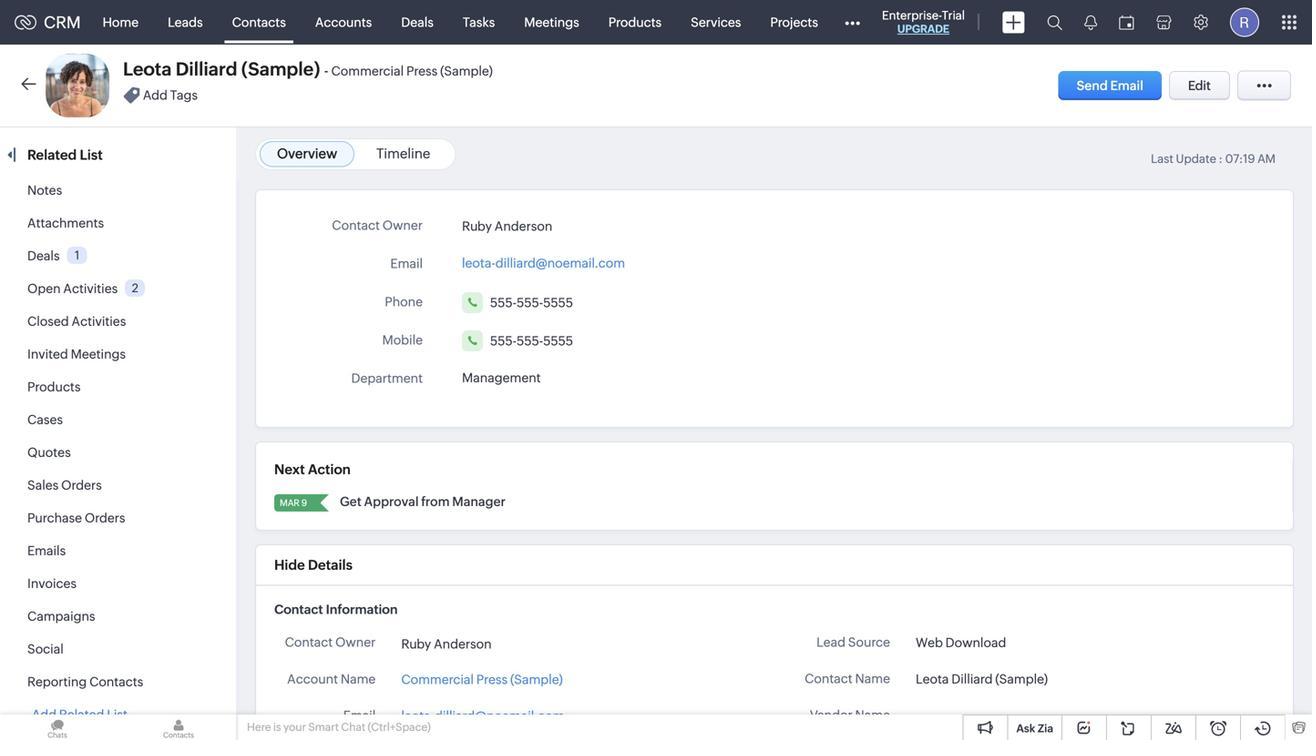 Task type: vqa. For each thing, say whether or not it's contained in the screenshot.
Closed Activities link
yes



Task type: locate. For each thing, give the bounding box(es) containing it.
name right the account
[[341, 672, 376, 687]]

owner for account name
[[335, 636, 376, 650]]

products link down invited
[[27, 380, 81, 395]]

vendor
[[810, 708, 853, 723]]

1 horizontal spatial press
[[476, 673, 508, 687]]

contact owner down contact information
[[285, 636, 376, 650]]

email for the topmost leota-dilliard@noemail.com 'link'
[[390, 256, 423, 271]]

profile element
[[1219, 0, 1270, 44]]

owner down information
[[335, 636, 376, 650]]

email inside button
[[1110, 78, 1143, 93]]

contact owner
[[332, 218, 423, 233], [285, 636, 376, 650]]

name for vendor name
[[855, 708, 890, 723]]

campaigns
[[27, 610, 95, 624]]

email right smart at the bottom left of page
[[343, 709, 376, 723]]

0 horizontal spatial products link
[[27, 380, 81, 395]]

0 horizontal spatial ruby
[[401, 637, 431, 652]]

(sample) inside leota dilliard (sample) - commercial press (sample)
[[440, 64, 493, 78]]

activities for closed activities
[[72, 314, 126, 329]]

products link left services
[[594, 0, 676, 44]]

0 horizontal spatial email
[[343, 709, 376, 723]]

name for account name
[[341, 672, 376, 687]]

5555 for phone
[[543, 296, 573, 310]]

2
[[132, 281, 138, 295]]

1 horizontal spatial owner
[[382, 218, 423, 233]]

purchase
[[27, 511, 82, 526]]

1 5555 from the top
[[543, 296, 573, 310]]

-
[[324, 63, 328, 79]]

closed
[[27, 314, 69, 329]]

leota
[[123, 59, 172, 80], [916, 672, 949, 687]]

0 vertical spatial dilliard
[[176, 59, 237, 80]]

0 vertical spatial ruby anderson
[[462, 219, 552, 234]]

contacts up leota dilliard (sample) - commercial press (sample)
[[232, 15, 286, 30]]

0 horizontal spatial leota
[[123, 59, 172, 80]]

products left services
[[608, 15, 662, 30]]

attachments
[[27, 216, 104, 231]]

deals left tasks 'link'
[[401, 15, 434, 30]]

contact owner for account name
[[285, 636, 376, 650]]

1 horizontal spatial products link
[[594, 0, 676, 44]]

press
[[406, 64, 438, 78], [476, 673, 508, 687]]

web download
[[916, 636, 1006, 651]]

ruby for leota-dilliard@noemail.com
[[462, 219, 492, 234]]

1 horizontal spatial ruby
[[462, 219, 492, 234]]

1 horizontal spatial contacts
[[232, 15, 286, 30]]

list up attachments
[[80, 147, 103, 163]]

home link
[[88, 0, 153, 44]]

ruby anderson for commercial
[[401, 637, 492, 652]]

signals element
[[1073, 0, 1108, 45]]

email up phone
[[390, 256, 423, 271]]

related
[[27, 147, 77, 163], [59, 708, 104, 723]]

social
[[27, 642, 64, 657]]

emails link
[[27, 544, 66, 559]]

signals image
[[1084, 15, 1097, 30]]

1 horizontal spatial list
[[107, 708, 127, 723]]

leads
[[168, 15, 203, 30]]

07:19
[[1225, 152, 1255, 166]]

deals link left tasks
[[387, 0, 448, 44]]

next
[[274, 462, 305, 478]]

0 horizontal spatial products
[[27, 380, 81, 395]]

products inside products link
[[608, 15, 662, 30]]

leads link
[[153, 0, 217, 44]]

add down the reporting
[[32, 708, 56, 723]]

commercial right -
[[331, 64, 404, 78]]

from
[[421, 495, 450, 509]]

0 horizontal spatial dilliard
[[176, 59, 237, 80]]

0 vertical spatial orders
[[61, 478, 102, 493]]

related down reporting contacts link at the left
[[59, 708, 104, 723]]

name for contact name
[[855, 672, 890, 687]]

0 vertical spatial dilliard@noemail.com
[[495, 256, 625, 271]]

last
[[1151, 152, 1173, 166]]

list down reporting contacts on the left
[[107, 708, 127, 723]]

2 5555 from the top
[[543, 334, 573, 348]]

your
[[283, 722, 306, 734]]

products down invited
[[27, 380, 81, 395]]

1 horizontal spatial products
[[608, 15, 662, 30]]

0 vertical spatial deals
[[401, 15, 434, 30]]

1 vertical spatial press
[[476, 673, 508, 687]]

name
[[855, 672, 890, 687], [341, 672, 376, 687], [855, 708, 890, 723]]

1 555-555-5555 from the top
[[490, 296, 573, 310]]

deals up open
[[27, 249, 60, 263]]

2 horizontal spatial email
[[1110, 78, 1143, 93]]

overview link
[[277, 146, 337, 162]]

hide
[[274, 558, 305, 574]]

update
[[1176, 152, 1216, 166]]

5555
[[543, 296, 573, 310], [543, 334, 573, 348]]

1 horizontal spatial anderson
[[495, 219, 552, 234]]

leota-dilliard@noemail.com link
[[462, 251, 625, 271], [401, 707, 564, 726]]

1 vertical spatial related
[[59, 708, 104, 723]]

upgrade
[[897, 23, 949, 35]]

contacts up "add related list"
[[89, 675, 143, 690]]

1 vertical spatial anderson
[[434, 637, 492, 652]]

0 horizontal spatial anderson
[[434, 637, 492, 652]]

reporting contacts link
[[27, 675, 143, 690]]

orders right purchase
[[85, 511, 125, 526]]

email right send
[[1110, 78, 1143, 93]]

owner down the timeline at the top of the page
[[382, 218, 423, 233]]

(sample)
[[241, 59, 320, 80], [440, 64, 493, 78], [995, 672, 1048, 687], [510, 673, 563, 687]]

1 vertical spatial leota-
[[401, 709, 435, 724]]

dilliard
[[176, 59, 237, 80], [951, 672, 993, 687]]

dilliard@noemail.com for the topmost leota-dilliard@noemail.com 'link'
[[495, 256, 625, 271]]

1 vertical spatial 555-555-5555
[[490, 334, 573, 348]]

contact down the timeline at the top of the page
[[332, 218, 380, 233]]

1 horizontal spatial leota
[[916, 672, 949, 687]]

press inside leota dilliard (sample) - commercial press (sample)
[[406, 64, 438, 78]]

0 vertical spatial leota-dilliard@noemail.com
[[462, 256, 625, 271]]

deals link
[[387, 0, 448, 44], [27, 249, 60, 263]]

email
[[1110, 78, 1143, 93], [390, 256, 423, 271], [343, 709, 376, 723]]

0 vertical spatial leota-
[[462, 256, 495, 271]]

timeline
[[376, 146, 430, 162]]

2 vertical spatial email
[[343, 709, 376, 723]]

0 horizontal spatial owner
[[335, 636, 376, 650]]

smart
[[308, 722, 339, 734]]

orders up purchase orders "link"
[[61, 478, 102, 493]]

management
[[462, 371, 541, 385]]

0 vertical spatial email
[[1110, 78, 1143, 93]]

0 horizontal spatial meetings
[[71, 347, 126, 362]]

0 horizontal spatial press
[[406, 64, 438, 78]]

commercial inside leota dilliard (sample) - commercial press (sample)
[[331, 64, 404, 78]]

1 vertical spatial commercial press (sample) link
[[401, 670, 563, 690]]

contact owner down the timeline at the top of the page
[[332, 218, 423, 233]]

add related list
[[32, 708, 127, 723]]

1 horizontal spatial email
[[390, 256, 423, 271]]

accounts
[[315, 15, 372, 30]]

notes
[[27, 183, 62, 198]]

cases link
[[27, 413, 63, 427]]

dilliard down download
[[951, 672, 993, 687]]

leota dilliard (sample)
[[916, 672, 1048, 687]]

0 vertical spatial related
[[27, 147, 77, 163]]

profile image
[[1230, 8, 1259, 37]]

0 horizontal spatial add
[[32, 708, 56, 723]]

1 vertical spatial products
[[27, 380, 81, 395]]

hide details link
[[274, 558, 353, 574]]

meetings right tasks
[[524, 15, 579, 30]]

search image
[[1047, 15, 1062, 30]]

orders for sales orders
[[61, 478, 102, 493]]

(sample) for leota dilliard (sample) - commercial press (sample)
[[241, 59, 320, 80]]

0 horizontal spatial contacts
[[89, 675, 143, 690]]

1 vertical spatial activities
[[72, 314, 126, 329]]

1 vertical spatial dilliard@noemail.com
[[435, 709, 564, 724]]

activities up the invited meetings "link"
[[72, 314, 126, 329]]

0 vertical spatial owner
[[382, 218, 423, 233]]

1 vertical spatial commercial
[[401, 673, 474, 687]]

services link
[[676, 0, 756, 44]]

0 vertical spatial list
[[80, 147, 103, 163]]

orders for purchase orders
[[85, 511, 125, 526]]

1 horizontal spatial meetings
[[524, 15, 579, 30]]

1 vertical spatial deals link
[[27, 249, 60, 263]]

leota for leota dilliard (sample)
[[916, 672, 949, 687]]

enterprise-
[[882, 9, 942, 22]]

0 horizontal spatial leota-
[[401, 709, 435, 724]]

name right vendor
[[855, 708, 890, 723]]

1 horizontal spatial leota-
[[462, 256, 495, 271]]

activities up closed activities
[[63, 282, 118, 296]]

0 vertical spatial press
[[406, 64, 438, 78]]

1 vertical spatial dilliard
[[951, 672, 993, 687]]

1 vertical spatial ruby anderson
[[401, 637, 492, 652]]

1 vertical spatial owner
[[335, 636, 376, 650]]

1 vertical spatial leota
[[916, 672, 949, 687]]

0 vertical spatial products
[[608, 15, 662, 30]]

related up notes link
[[27, 147, 77, 163]]

1 vertical spatial contact owner
[[285, 636, 376, 650]]

555-
[[490, 296, 517, 310], [517, 296, 543, 310], [490, 334, 517, 348], [517, 334, 543, 348]]

0 vertical spatial anderson
[[495, 219, 552, 234]]

anderson for leota-
[[495, 219, 552, 234]]

logo image
[[15, 15, 36, 30]]

send
[[1077, 78, 1108, 93]]

0 vertical spatial leota
[[123, 59, 172, 80]]

1 vertical spatial 5555
[[543, 334, 573, 348]]

name down source in the bottom right of the page
[[855, 672, 890, 687]]

leota down web
[[916, 672, 949, 687]]

dilliard up tags
[[176, 59, 237, 80]]

leota- for the topmost leota-dilliard@noemail.com 'link'
[[462, 256, 495, 271]]

1 vertical spatial list
[[107, 708, 127, 723]]

products link
[[594, 0, 676, 44], [27, 380, 81, 395]]

2 555-555-5555 from the top
[[490, 334, 573, 348]]

0 vertical spatial ruby
[[462, 219, 492, 234]]

1 vertical spatial add
[[32, 708, 56, 723]]

0 horizontal spatial deals
[[27, 249, 60, 263]]

leota up the add tags
[[123, 59, 172, 80]]

create menu image
[[1002, 11, 1025, 33]]

information
[[326, 603, 398, 617]]

0 horizontal spatial deals link
[[27, 249, 60, 263]]

products
[[608, 15, 662, 30], [27, 380, 81, 395]]

1 vertical spatial deals
[[27, 249, 60, 263]]

0 vertical spatial 5555
[[543, 296, 573, 310]]

add
[[143, 88, 167, 102], [32, 708, 56, 723]]

1 vertical spatial meetings
[[71, 347, 126, 362]]

commercial press (sample) link
[[331, 63, 493, 79], [401, 670, 563, 690]]

calendar image
[[1119, 15, 1134, 30]]

commercial up (ctrl+space)
[[401, 673, 474, 687]]

deals link up open
[[27, 249, 60, 263]]

commercial
[[331, 64, 404, 78], [401, 673, 474, 687]]

reporting
[[27, 675, 87, 690]]

contact information
[[274, 603, 398, 617]]

0 vertical spatial contact owner
[[332, 218, 423, 233]]

add left tags
[[143, 88, 167, 102]]

trial
[[942, 9, 965, 22]]

0 vertical spatial 555-555-5555
[[490, 296, 573, 310]]

here is your smart chat (ctrl+space)
[[247, 722, 431, 734]]

1 vertical spatial ruby
[[401, 637, 431, 652]]

contact owner for email
[[332, 218, 423, 233]]

1 horizontal spatial dilliard
[[951, 672, 993, 687]]

cases
[[27, 413, 63, 427]]

1 vertical spatial email
[[390, 256, 423, 271]]

1 vertical spatial orders
[[85, 511, 125, 526]]

get
[[340, 495, 362, 509]]

1 vertical spatial contacts
[[89, 675, 143, 690]]

meetings down closed activities link
[[71, 347, 126, 362]]

1 horizontal spatial add
[[143, 88, 167, 102]]

department
[[351, 371, 423, 386]]

0 vertical spatial add
[[143, 88, 167, 102]]

email for bottom leota-dilliard@noemail.com 'link'
[[343, 709, 376, 723]]

0 vertical spatial deals link
[[387, 0, 448, 44]]

0 vertical spatial activities
[[63, 282, 118, 296]]

0 vertical spatial commercial
[[331, 64, 404, 78]]

crm
[[44, 13, 81, 32]]

leota-dilliard@noemail.com
[[462, 256, 625, 271], [401, 709, 564, 724]]

add for add related list
[[32, 708, 56, 723]]



Task type: describe. For each thing, give the bounding box(es) containing it.
chat
[[341, 722, 365, 734]]

campaigns link
[[27, 610, 95, 624]]

leota- for bottom leota-dilliard@noemail.com 'link'
[[401, 709, 435, 724]]

account name
[[287, 672, 376, 687]]

0 vertical spatial products link
[[594, 0, 676, 44]]

create menu element
[[991, 0, 1036, 44]]

add tags
[[143, 88, 198, 102]]

send email button
[[1058, 71, 1162, 100]]

0 horizontal spatial list
[[80, 147, 103, 163]]

mar 9
[[280, 498, 307, 508]]

vendor name
[[810, 708, 890, 723]]

sales orders link
[[27, 478, 102, 493]]

contact up the account
[[285, 636, 333, 650]]

contacts link
[[217, 0, 301, 44]]

activities for open activities
[[63, 282, 118, 296]]

1 vertical spatial products link
[[27, 380, 81, 395]]

attachments link
[[27, 216, 104, 231]]

phone
[[385, 295, 423, 309]]

details
[[308, 558, 353, 574]]

invoices link
[[27, 577, 77, 591]]

contact down lead
[[805, 672, 853, 687]]

projects link
[[756, 0, 833, 44]]

:
[[1219, 152, 1223, 166]]

0 vertical spatial contacts
[[232, 15, 286, 30]]

home
[[103, 15, 139, 30]]

owner for email
[[382, 218, 423, 233]]

download
[[945, 636, 1006, 651]]

closed activities link
[[27, 314, 126, 329]]

Other Modules field
[[833, 8, 872, 37]]

ruby anderson for leota-
[[462, 219, 552, 234]]

555-555-5555 for phone
[[490, 296, 573, 310]]

account
[[287, 672, 338, 687]]

1 horizontal spatial deals link
[[387, 0, 448, 44]]

leota for leota dilliard (sample) - commercial press (sample)
[[123, 59, 172, 80]]

0 vertical spatial commercial press (sample) link
[[331, 63, 493, 79]]

1 vertical spatial leota-dilliard@noemail.com link
[[401, 707, 564, 726]]

ask
[[1016, 723, 1035, 735]]

approval
[[364, 495, 419, 509]]

quotes
[[27, 446, 71, 460]]

open
[[27, 282, 61, 296]]

purchase orders link
[[27, 511, 125, 526]]

invited meetings link
[[27, 347, 126, 362]]

enterprise-trial upgrade
[[882, 9, 965, 35]]

quotes link
[[27, 446, 71, 460]]

lead source
[[816, 636, 890, 650]]

555-555-5555 for mobile
[[490, 334, 573, 348]]

zia
[[1038, 723, 1053, 735]]

0 vertical spatial leota-dilliard@noemail.com link
[[462, 251, 625, 271]]

open activities
[[27, 282, 118, 296]]

search element
[[1036, 0, 1073, 45]]

is
[[273, 722, 281, 734]]

sales
[[27, 478, 59, 493]]

commercial press (sample)
[[401, 673, 563, 687]]

invited
[[27, 347, 68, 362]]

crm link
[[15, 13, 81, 32]]

leota dilliard (sample) - commercial press (sample)
[[123, 59, 493, 80]]

dilliard for leota dilliard (sample)
[[951, 672, 993, 687]]

anderson for commercial
[[434, 637, 492, 652]]

meetings link
[[510, 0, 594, 44]]

ask zia
[[1016, 723, 1053, 735]]

next action
[[274, 462, 351, 478]]

tags
[[170, 88, 198, 102]]

(ctrl+space)
[[368, 722, 431, 734]]

last update : 07:19 am
[[1151, 152, 1276, 166]]

projects
[[770, 15, 818, 30]]

related list
[[27, 147, 106, 163]]

am
[[1257, 152, 1276, 166]]

1 horizontal spatial deals
[[401, 15, 434, 30]]

overview
[[277, 146, 337, 162]]

(sample) for leota dilliard (sample)
[[995, 672, 1048, 687]]

reporting contacts
[[27, 675, 143, 690]]

services
[[691, 15, 741, 30]]

edit button
[[1169, 71, 1230, 100]]

tasks
[[463, 15, 495, 30]]

accounts link
[[301, 0, 387, 44]]

here
[[247, 722, 271, 734]]

closed activities
[[27, 314, 126, 329]]

invoices
[[27, 577, 77, 591]]

get approval from manager link
[[340, 495, 506, 509]]

chats image
[[0, 715, 115, 741]]

social link
[[27, 642, 64, 657]]

sales orders
[[27, 478, 102, 493]]

contact name
[[805, 672, 890, 687]]

(sample) for commercial press (sample)
[[510, 673, 563, 687]]

web
[[916, 636, 943, 651]]

send email
[[1077, 78, 1143, 93]]

action
[[308, 462, 351, 478]]

mar
[[280, 498, 299, 508]]

dilliard for leota dilliard (sample) - commercial press (sample)
[[176, 59, 237, 80]]

contact down hide
[[274, 603, 323, 617]]

0 vertical spatial meetings
[[524, 15, 579, 30]]

get approval from manager
[[340, 495, 506, 509]]

hide details
[[274, 558, 353, 574]]

1 vertical spatial leota-dilliard@noemail.com
[[401, 709, 564, 724]]

timeline link
[[376, 146, 430, 162]]

purchase orders
[[27, 511, 125, 526]]

notes link
[[27, 183, 62, 198]]

mobile
[[382, 333, 423, 348]]

1
[[75, 249, 79, 262]]

ruby for commercial press (sample)
[[401, 637, 431, 652]]

lead
[[816, 636, 845, 650]]

source
[[848, 636, 890, 650]]

dilliard@noemail.com for bottom leota-dilliard@noemail.com 'link'
[[435, 709, 564, 724]]

contacts image
[[121, 715, 236, 741]]

5555 for mobile
[[543, 334, 573, 348]]

add for add tags
[[143, 88, 167, 102]]

emails
[[27, 544, 66, 559]]



